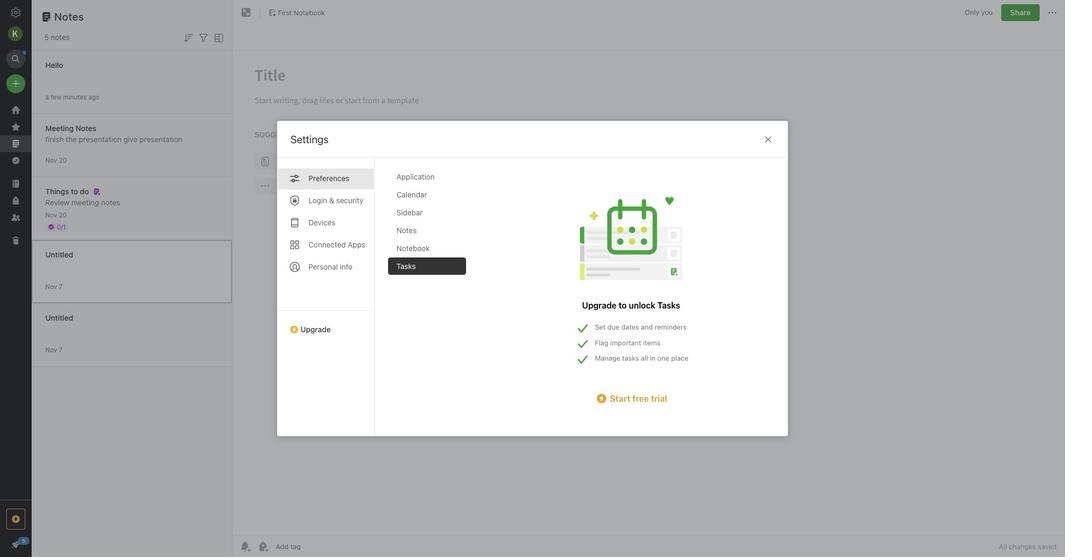 Task type: describe. For each thing, give the bounding box(es) containing it.
items
[[643, 339, 661, 347]]

trial
[[651, 394, 667, 404]]

you
[[981, 8, 993, 16]]

settings
[[291, 133, 329, 146]]

flag important items
[[595, 339, 661, 347]]

share button
[[1001, 4, 1040, 21]]

close image
[[762, 133, 775, 146]]

do
[[80, 187, 89, 196]]

set due dates and reminders
[[595, 323, 687, 332]]

due
[[608, 323, 620, 332]]

start
[[610, 394, 631, 404]]

note window element
[[233, 0, 1065, 558]]

info
[[340, 263, 353, 272]]

0/1
[[57, 223, 66, 231]]

finish
[[45, 135, 64, 144]]

settings image
[[9, 6, 22, 19]]

dates
[[621, 323, 639, 332]]

1 20 from the top
[[59, 156, 67, 164]]

preferences
[[309, 174, 349, 183]]

notebook inside tab
[[397, 244, 430, 253]]

one
[[658, 354, 669, 363]]

application tab
[[388, 168, 466, 186]]

upgrade button
[[277, 311, 374, 339]]

1 7 from the top
[[59, 283, 62, 291]]

1 nov 20 from the top
[[45, 156, 67, 164]]

0 vertical spatial notes
[[54, 11, 84, 23]]

2 nov from the top
[[45, 211, 57, 219]]

2 presentation from the left
[[140, 135, 182, 144]]

connected apps
[[309, 240, 365, 249]]

tasks tab
[[388, 258, 466, 275]]

a
[[45, 93, 49, 101]]

to for upgrade
[[619, 301, 627, 311]]

calendar
[[397, 190, 427, 199]]

notes tab
[[388, 222, 466, 239]]

only
[[965, 8, 980, 16]]

first
[[278, 8, 292, 17]]

personal
[[309, 263, 338, 272]]

ago
[[88, 93, 100, 101]]

the
[[66, 135, 77, 144]]

4 nov from the top
[[45, 346, 57, 354]]

flag
[[595, 339, 608, 347]]

meeting
[[71, 198, 99, 207]]

upgrade image
[[9, 514, 22, 526]]

reminders
[[655, 323, 687, 332]]

5 notes
[[44, 33, 70, 42]]

notebook tab
[[388, 240, 466, 257]]

1 vertical spatial notes
[[101, 198, 120, 207]]

note list element
[[32, 0, 233, 558]]

important
[[610, 339, 641, 347]]

1 untitled from the top
[[45, 250, 73, 259]]

hello
[[45, 60, 63, 69]]

all
[[641, 354, 648, 363]]

only you
[[965, 8, 993, 16]]

login & security
[[309, 196, 364, 205]]

in
[[650, 354, 656, 363]]

1 nov 7 from the top
[[45, 283, 62, 291]]

connected
[[309, 240, 346, 249]]

few
[[51, 93, 61, 101]]

expand note image
[[240, 6, 253, 19]]

1 presentation from the left
[[79, 135, 122, 144]]

tab list containing preferences
[[277, 158, 375, 437]]

start free trial link
[[574, 393, 689, 405]]

tasks inside tasks tab
[[397, 262, 416, 271]]

notes inside the meeting notes finish the presentation give presentation
[[76, 124, 96, 133]]

3 nov from the top
[[45, 283, 57, 291]]

application
[[397, 172, 435, 181]]

upgrade for upgrade to unlock tasks
[[582, 301, 617, 311]]

meeting notes finish the presentation give presentation
[[45, 124, 182, 144]]

and
[[641, 323, 653, 332]]

personal info
[[309, 263, 353, 272]]

Note Editor text field
[[233, 51, 1065, 536]]

add tag image
[[257, 541, 269, 554]]

0 vertical spatial notes
[[51, 33, 70, 42]]



Task type: vqa. For each thing, say whether or not it's contained in the screenshot.
Set Due Dates And Reminders
yes



Task type: locate. For each thing, give the bounding box(es) containing it.
untitled
[[45, 250, 73, 259], [45, 314, 73, 322]]

to inside note list element
[[71, 187, 78, 196]]

1 horizontal spatial presentation
[[140, 135, 182, 144]]

upgrade
[[582, 301, 617, 311], [301, 325, 331, 334]]

notes
[[51, 33, 70, 42], [101, 198, 120, 207]]

manage
[[595, 354, 620, 363]]

saved
[[1038, 543, 1057, 552]]

0 horizontal spatial tab list
[[277, 158, 375, 437]]

notebook inside button
[[294, 8, 325, 17]]

nov 7
[[45, 283, 62, 291], [45, 346, 62, 354]]

to left "do"
[[71, 187, 78, 196]]

give
[[124, 135, 138, 144]]

2 vertical spatial notes
[[397, 226, 417, 235]]

20 down finish
[[59, 156, 67, 164]]

notes up the
[[76, 124, 96, 133]]

presentation right give
[[140, 135, 182, 144]]

0 horizontal spatial notes
[[51, 33, 70, 42]]

1 horizontal spatial notebook
[[397, 244, 430, 253]]

upgrade to unlock tasks
[[582, 301, 680, 311]]

0 horizontal spatial tasks
[[397, 262, 416, 271]]

0 vertical spatial 20
[[59, 156, 67, 164]]

first notebook button
[[265, 5, 329, 20]]

tree
[[0, 102, 32, 500]]

start free trial
[[610, 394, 667, 404]]

to
[[71, 187, 78, 196], [619, 301, 627, 311]]

devices
[[309, 218, 336, 227]]

sidebar
[[397, 208, 423, 217]]

notes up 5 notes
[[54, 11, 84, 23]]

notes right meeting
[[101, 198, 120, 207]]

all
[[999, 543, 1007, 552]]

presentation
[[79, 135, 122, 144], [140, 135, 182, 144]]

0 vertical spatial upgrade
[[582, 301, 617, 311]]

1 horizontal spatial tab list
[[388, 168, 475, 437]]

manage tasks all in one place
[[595, 354, 689, 363]]

2 20 from the top
[[59, 211, 67, 219]]

0 horizontal spatial presentation
[[79, 135, 122, 144]]

2 nov 20 from the top
[[45, 211, 67, 219]]

minutes
[[63, 93, 87, 101]]

1 vertical spatial 7
[[59, 346, 62, 354]]

sidebar tab
[[388, 204, 466, 221]]

nov 20 down the review
[[45, 211, 67, 219]]

0 vertical spatial untitled
[[45, 250, 73, 259]]

login
[[309, 196, 327, 205]]

first notebook
[[278, 8, 325, 17]]

upgrade for upgrade
[[301, 325, 331, 334]]

1 horizontal spatial upgrade
[[582, 301, 617, 311]]

set
[[595, 323, 606, 332]]

20
[[59, 156, 67, 164], [59, 211, 67, 219]]

home image
[[9, 104, 22, 117]]

1 horizontal spatial tasks
[[658, 301, 680, 311]]

notebook up tasks tab
[[397, 244, 430, 253]]

changes
[[1009, 543, 1036, 552]]

1 vertical spatial nov 20
[[45, 211, 67, 219]]

notes
[[54, 11, 84, 23], [76, 124, 96, 133], [397, 226, 417, 235]]

notebook
[[294, 8, 325, 17], [397, 244, 430, 253]]

share
[[1010, 8, 1031, 17]]

1 vertical spatial to
[[619, 301, 627, 311]]

apps
[[348, 240, 365, 249]]

tasks
[[397, 262, 416, 271], [658, 301, 680, 311]]

5
[[44, 33, 49, 42]]

upgrade inside popup button
[[301, 325, 331, 334]]

nov
[[45, 156, 57, 164], [45, 211, 57, 219], [45, 283, 57, 291], [45, 346, 57, 354]]

tab list
[[277, 158, 375, 437], [388, 168, 475, 437]]

add a reminder image
[[239, 541, 252, 554]]

free
[[633, 394, 649, 404]]

20 up 0/1 at the left
[[59, 211, 67, 219]]

meeting
[[45, 124, 74, 133]]

0 horizontal spatial to
[[71, 187, 78, 196]]

0 vertical spatial 7
[[59, 283, 62, 291]]

1 vertical spatial upgrade
[[301, 325, 331, 334]]

calendar tab
[[388, 186, 466, 204]]

0 horizontal spatial notebook
[[294, 8, 325, 17]]

notebook right first
[[294, 8, 325, 17]]

notes down sidebar
[[397, 226, 417, 235]]

0 vertical spatial to
[[71, 187, 78, 196]]

unlock
[[629, 301, 656, 311]]

things
[[45, 187, 69, 196]]

1 vertical spatial notebook
[[397, 244, 430, 253]]

1 nov from the top
[[45, 156, 57, 164]]

things to do
[[45, 187, 89, 196]]

2 untitled from the top
[[45, 314, 73, 322]]

&
[[329, 196, 334, 205]]

0 vertical spatial notebook
[[294, 8, 325, 17]]

place
[[671, 354, 689, 363]]

1 vertical spatial 20
[[59, 211, 67, 219]]

1 horizontal spatial to
[[619, 301, 627, 311]]

presentation right the
[[79, 135, 122, 144]]

tasks up reminders
[[658, 301, 680, 311]]

1 horizontal spatial notes
[[101, 198, 120, 207]]

1 vertical spatial nov 7
[[45, 346, 62, 354]]

tasks
[[622, 354, 639, 363]]

2 7 from the top
[[59, 346, 62, 354]]

review
[[45, 198, 70, 207]]

tasks down notebook tab
[[397, 262, 416, 271]]

0 vertical spatial nov 7
[[45, 283, 62, 291]]

tab list containing application
[[388, 168, 475, 437]]

all changes saved
[[999, 543, 1057, 552]]

to for things
[[71, 187, 78, 196]]

notes right 5
[[51, 33, 70, 42]]

review meeting notes
[[45, 198, 120, 207]]

security
[[336, 196, 364, 205]]

nov 20 down finish
[[45, 156, 67, 164]]

1 vertical spatial untitled
[[45, 314, 73, 322]]

a few minutes ago
[[45, 93, 100, 101]]

0 vertical spatial nov 20
[[45, 156, 67, 164]]

1 vertical spatial tasks
[[658, 301, 680, 311]]

0 horizontal spatial upgrade
[[301, 325, 331, 334]]

2 nov 7 from the top
[[45, 346, 62, 354]]

1 vertical spatial notes
[[76, 124, 96, 133]]

notes inside tab
[[397, 226, 417, 235]]

to left unlock
[[619, 301, 627, 311]]

0 vertical spatial tasks
[[397, 262, 416, 271]]

nov 20
[[45, 156, 67, 164], [45, 211, 67, 219]]

7
[[59, 283, 62, 291], [59, 346, 62, 354]]



